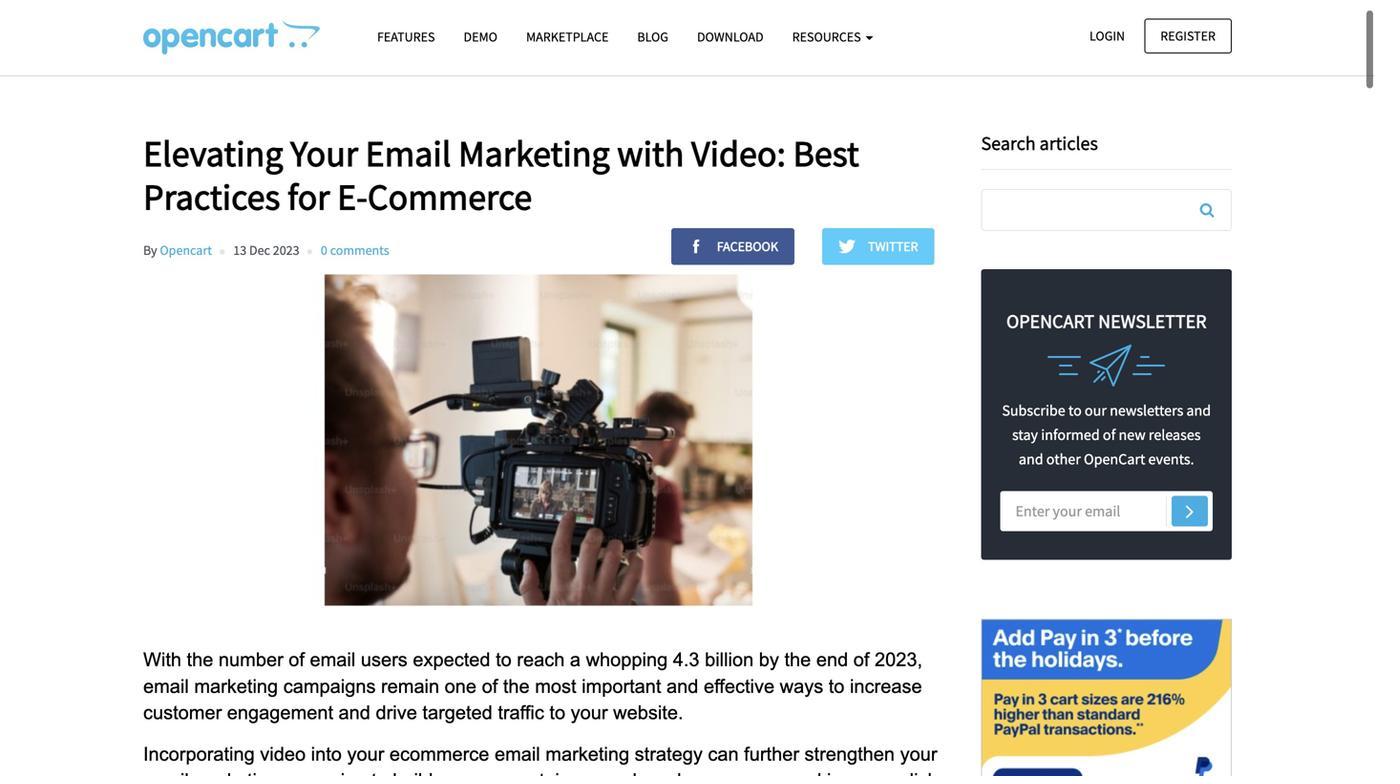Task type: vqa. For each thing, say whether or not it's contained in the screenshot.
'VQMod'
no



Task type: locate. For each thing, give the bounding box(es) containing it.
email up engagement,
[[495, 744, 540, 765]]

success stories link
[[620, 0, 729, 65]]

tutorials right video
[[802, 18, 865, 40]]

success stories
[[620, 18, 729, 40]]

important
[[582, 676, 661, 697]]

marketing down incorporating
[[194, 770, 278, 776]]

1 tutorials from the left
[[247, 18, 310, 40]]

2023,
[[875, 649, 922, 670]]

by
[[143, 242, 157, 259]]

reach
[[517, 649, 565, 670]]

all articles
[[143, 18, 218, 40]]

facebook link
[[671, 228, 794, 265]]

your down important
[[571, 702, 608, 723]]

releases
[[1149, 425, 1201, 445]]

2 horizontal spatial your
[[900, 744, 937, 765]]

0 comments
[[321, 242, 389, 259]]

your right into
[[347, 744, 384, 765]]

expected
[[413, 649, 490, 670]]

to
[[1068, 401, 1082, 420], [496, 649, 512, 670], [829, 676, 845, 697], [549, 702, 565, 723], [371, 770, 387, 776]]

and right tips
[[518, 18, 546, 40]]

awareness,
[[687, 770, 784, 776]]

announcements
[[338, 18, 456, 40]]

to down end
[[829, 676, 845, 697]]

angle right image
[[1186, 500, 1194, 523]]

subscribe to our newsletters and stay informed of new releases and other opencart events.
[[1002, 401, 1211, 469]]

0 horizontal spatial increase
[[555, 770, 627, 776]]

opencart up subscribe
[[1006, 309, 1094, 333]]

to left reach
[[496, 649, 512, 670]]

build
[[393, 770, 433, 776]]

all articles link
[[143, 0, 218, 65]]

marketing
[[458, 130, 610, 176]]

2 vertical spatial marketing
[[194, 770, 278, 776]]

of
[[1103, 425, 1116, 445], [289, 649, 305, 670], [853, 649, 869, 670], [482, 676, 498, 697]]

to left build at the left
[[371, 770, 387, 776]]

your right strengthen
[[900, 744, 937, 765]]

1 horizontal spatial your
[[571, 702, 608, 723]]

1 horizontal spatial increase
[[850, 676, 922, 697]]

ways
[[780, 676, 823, 697]]

to inside subscribe to our newsletters and stay informed of new releases and other opencart events.
[[1068, 401, 1082, 420]]

strengthen
[[805, 744, 895, 765]]

0 vertical spatial increase
[[850, 676, 922, 697]]

email
[[310, 649, 356, 670], [143, 676, 189, 697], [495, 744, 540, 765], [143, 770, 189, 776]]

tutorials
[[247, 18, 310, 40], [802, 18, 865, 40]]

and up releases
[[1186, 401, 1211, 420]]

None text field
[[982, 190, 1231, 230]]

brand
[[633, 770, 681, 776]]

and
[[518, 18, 546, 40], [1186, 401, 1211, 420], [1019, 450, 1043, 469], [667, 676, 698, 697], [339, 702, 370, 723], [790, 770, 822, 776]]

features
[[377, 28, 435, 45]]

targeted
[[422, 702, 493, 723]]

0 horizontal spatial tutorials
[[247, 18, 310, 40]]

1 vertical spatial opencart
[[1084, 450, 1145, 469]]

opencart newsletter
[[1006, 309, 1207, 333]]

with the number of email users expected to reach a whopping 4.3 billion by the end of 2023, email marketing campaigns remain one of the most important and effective ways to increase customer engagement and drive targeted traffic to your website.
[[143, 649, 928, 723]]

by
[[759, 649, 779, 670]]

and down further
[[790, 770, 822, 776]]

login
[[1089, 27, 1125, 44]]

email
[[365, 130, 451, 176]]

engagement
[[227, 702, 333, 723]]

strategy
[[635, 744, 703, 765]]

0 horizontal spatial the
[[187, 649, 213, 670]]

2023
[[273, 242, 299, 259]]

0 vertical spatial marketing
[[194, 676, 278, 697]]

1 horizontal spatial tutorials
[[802, 18, 865, 40]]

the up traffic
[[503, 676, 530, 697]]

number
[[219, 649, 283, 670]]

Enter your email text field
[[1000, 491, 1213, 531]]

marketing
[[194, 676, 278, 697], [546, 744, 629, 765], [194, 770, 278, 776]]

announcements link
[[338, 0, 456, 65]]

marketing inside with the number of email users expected to reach a whopping 4.3 billion by the end of 2023, email marketing campaigns remain one of the most important and effective ways to increase customer engagement and drive targeted traffic to your website.
[[194, 676, 278, 697]]

the up "ways" at the right
[[784, 649, 811, 670]]

opencart
[[1006, 309, 1094, 333], [1084, 450, 1145, 469]]

incorporating video into your ecommerce email marketing strategy can further strengthen your email marketing campaign to build engagement, increase brand awareness, and improve click
[[143, 744, 944, 776]]

events.
[[1148, 450, 1194, 469]]

facebook
[[714, 238, 778, 255]]

other
[[1046, 450, 1081, 469]]

end
[[816, 649, 848, 670]]

your
[[571, 702, 608, 723], [347, 744, 384, 765], [900, 744, 937, 765]]

and down campaigns
[[339, 702, 370, 723]]

subscribe
[[1002, 401, 1065, 420]]

marketing down number
[[194, 676, 278, 697]]

customer
[[143, 702, 222, 723]]

best
[[793, 130, 859, 176]]

the
[[187, 649, 213, 670], [784, 649, 811, 670], [503, 676, 530, 697]]

campaigns
[[283, 676, 376, 697]]

1 vertical spatial increase
[[555, 770, 627, 776]]

articles
[[1039, 131, 1098, 155]]

tutorials right articles
[[247, 18, 310, 40]]

paypal blog image
[[981, 598, 1232, 776]]

email up campaigns
[[310, 649, 356, 670]]

marketing down website.
[[546, 744, 629, 765]]

of left "new"
[[1103, 425, 1116, 445]]

to left our
[[1068, 401, 1082, 420]]

top 6 video email marketing best practices to grow your e-commerce business image
[[143, 20, 320, 54]]

to inside incorporating video into your ecommerce email marketing strategy can further strengthen your email marketing campaign to build engagement, increase brand awareness, and improve click
[[371, 770, 387, 776]]

marketplace
[[526, 28, 609, 45]]

and inside incorporating video into your ecommerce email marketing strategy can further strengthen your email marketing campaign to build engagement, increase brand awareness, and improve click
[[790, 770, 822, 776]]

opencart link
[[160, 242, 212, 259]]

search articles
[[981, 131, 1098, 155]]

e-
[[337, 174, 368, 220]]

articles
[[165, 18, 218, 40]]

13 dec 2023
[[233, 242, 299, 259]]

increase left brand
[[555, 770, 627, 776]]

users
[[361, 649, 408, 670]]

resources
[[792, 28, 864, 45]]

opencart down "new"
[[1084, 450, 1145, 469]]

increase
[[850, 676, 922, 697], [555, 770, 627, 776]]

dec
[[249, 242, 270, 259]]

the right 'with'
[[187, 649, 213, 670]]

0
[[321, 242, 327, 259]]

register link
[[1144, 19, 1232, 53]]

increase inside with the number of email users expected to reach a whopping 4.3 billion by the end of 2023, email marketing campaigns remain one of the most important and effective ways to increase customer engagement and drive targeted traffic to your website.
[[850, 676, 922, 697]]

into
[[311, 744, 342, 765]]

increase down 2023,
[[850, 676, 922, 697]]

most
[[535, 676, 576, 697]]

download link
[[683, 20, 778, 54]]

new
[[1119, 425, 1146, 445]]

billion
[[705, 649, 754, 670]]

for
[[287, 174, 330, 220]]

marketplace link
[[512, 20, 623, 54]]

increase inside incorporating video into your ecommerce email marketing strategy can further strengthen your email marketing campaign to build engagement, increase brand awareness, and improve click
[[555, 770, 627, 776]]



Task type: describe. For each thing, give the bounding box(es) containing it.
and down stay at bottom
[[1019, 450, 1043, 469]]

social twitter image
[[839, 238, 865, 255]]

resources link
[[778, 20, 887, 54]]

elevating
[[143, 130, 283, 176]]

practices
[[143, 174, 280, 220]]

login link
[[1073, 19, 1141, 53]]

website.
[[613, 702, 683, 723]]

2 horizontal spatial the
[[784, 649, 811, 670]]

all
[[143, 18, 161, 40]]

email down incorporating
[[143, 770, 189, 776]]

of right one
[[482, 676, 498, 697]]

our
[[1085, 401, 1107, 420]]

video tutorials
[[758, 18, 865, 40]]

whopping
[[586, 649, 668, 670]]

of right end
[[853, 649, 869, 670]]

of inside subscribe to our newsletters and stay informed of new releases and other opencart events.
[[1103, 425, 1116, 445]]

newsletter
[[1098, 309, 1207, 333]]

video
[[260, 744, 306, 765]]

2 tutorials from the left
[[802, 18, 865, 40]]

blog
[[637, 28, 668, 45]]

1 horizontal spatial the
[[503, 676, 530, 697]]

drive
[[376, 702, 417, 723]]

ecommerce
[[390, 744, 489, 765]]

remain
[[381, 676, 439, 697]]

1 vertical spatial marketing
[[546, 744, 629, 765]]

twitter link
[[822, 228, 934, 265]]

with
[[143, 649, 181, 670]]

features link
[[363, 20, 449, 54]]

can
[[708, 744, 739, 765]]

success
[[620, 18, 676, 40]]

0 vertical spatial opencart
[[1006, 309, 1094, 333]]

traffic
[[498, 702, 544, 723]]

email down 'with'
[[143, 676, 189, 697]]

commerce
[[368, 174, 532, 220]]

tips
[[484, 18, 515, 40]]

video
[[758, 18, 798, 40]]

of up campaigns
[[289, 649, 305, 670]]

13
[[233, 242, 247, 259]]

by opencart
[[143, 242, 212, 259]]

stay
[[1012, 425, 1038, 445]]

demo
[[464, 28, 497, 45]]

tips and tricks
[[484, 18, 591, 40]]

further
[[744, 744, 799, 765]]

with
[[617, 130, 684, 176]]

social facebook image
[[687, 238, 714, 255]]

tips and tricks link
[[484, 0, 591, 65]]

blog link
[[623, 20, 683, 54]]

incorporating
[[143, 744, 255, 765]]

effective
[[704, 676, 774, 697]]

4.3
[[673, 649, 699, 670]]

elevating your email marketing with video: best practices for e-commerce
[[143, 130, 859, 220]]

video:
[[691, 130, 786, 176]]

and down 4.3
[[667, 676, 698, 697]]

and inside tips and tricks link
[[518, 18, 546, 40]]

comments
[[330, 242, 389, 259]]

tricks
[[549, 18, 591, 40]]

tutorials link
[[247, 0, 310, 65]]

stories
[[680, 18, 729, 40]]

register
[[1160, 27, 1216, 44]]

one
[[445, 676, 477, 697]]

informed
[[1041, 425, 1100, 445]]

download
[[697, 28, 764, 45]]

improve
[[827, 770, 895, 776]]

newsletters
[[1110, 401, 1183, 420]]

search
[[981, 131, 1036, 155]]

video tutorials link
[[758, 0, 865, 65]]

twitter
[[865, 238, 918, 255]]

search image
[[1200, 202, 1214, 218]]

your inside with the number of email users expected to reach a whopping 4.3 billion by the end of 2023, email marketing campaigns remain one of the most important and effective ways to increase customer engagement and drive targeted traffic to your website.
[[571, 702, 608, 723]]

campaign
[[283, 770, 366, 776]]

opencart inside subscribe to our newsletters and stay informed of new releases and other opencart events.
[[1084, 450, 1145, 469]]

0 horizontal spatial your
[[347, 744, 384, 765]]

your
[[290, 130, 358, 176]]

to down most
[[549, 702, 565, 723]]

0 comments link
[[321, 242, 389, 259]]



